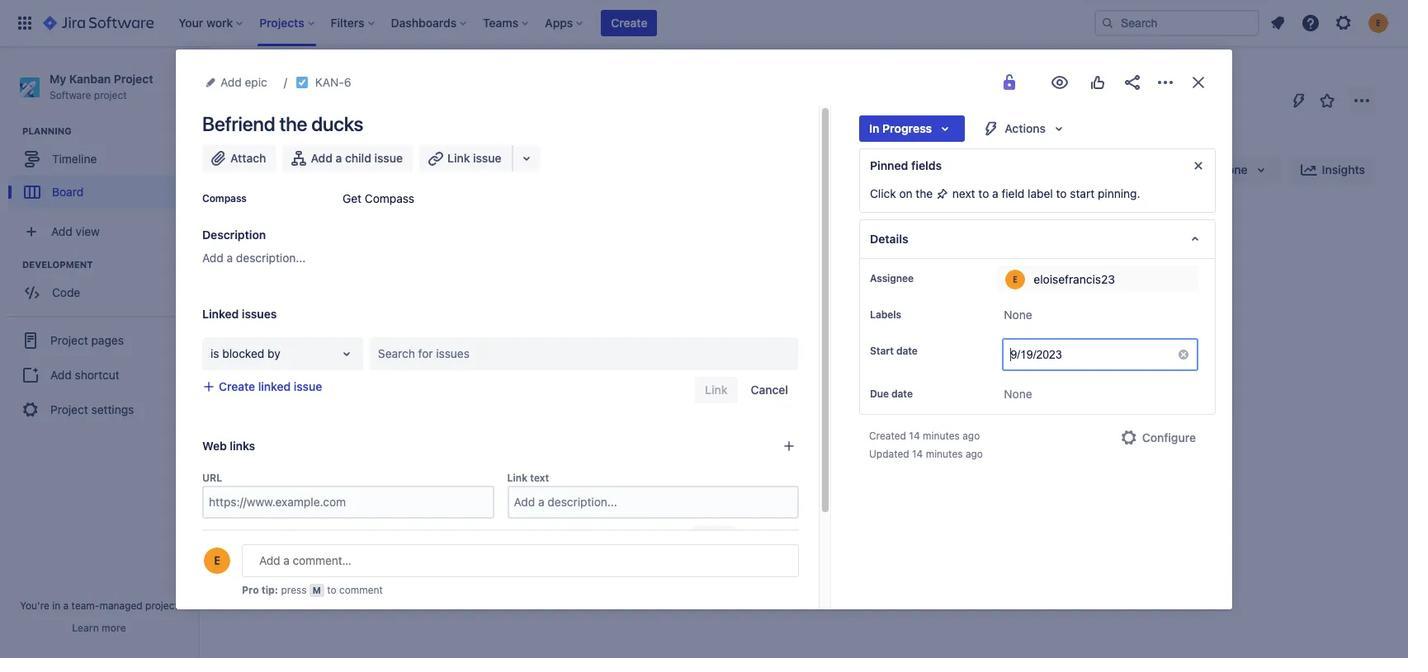 Task type: locate. For each thing, give the bounding box(es) containing it.
to do
[[243, 226, 275, 239]]

Add a description... field
[[509, 488, 797, 517]]

field
[[1002, 187, 1025, 201]]

a left field
[[992, 187, 998, 201]]

show:
[[202, 611, 235, 625]]

0 horizontal spatial to
[[327, 584, 336, 597]]

add left the shortcut
[[50, 368, 72, 382]]

a
[[336, 151, 342, 165], [992, 187, 998, 201], [227, 251, 233, 265], [63, 600, 69, 612]]

planning
[[22, 126, 72, 136]]

label
[[1028, 187, 1053, 201]]

my inside my kanban project software project
[[50, 72, 66, 86]]

first
[[751, 611, 773, 625]]

1 vertical spatial date
[[891, 388, 913, 400]]

add left epic
[[220, 75, 242, 89]]

issue left add people image
[[374, 151, 403, 165]]

open image
[[337, 344, 356, 364]]

none
[[1004, 308, 1032, 322], [1004, 387, 1032, 401]]

group
[[7, 316, 191, 433]]

my kanban project link
[[294, 66, 395, 86]]

date for start date
[[896, 345, 918, 357]]

2 horizontal spatial issue
[[473, 151, 501, 165]]

date left due date pin to top. only you can see pinned fields. image
[[891, 388, 913, 400]]

add left "child"
[[311, 151, 333, 165]]

none down 9/19/2023 at the right of the page
[[1004, 387, 1032, 401]]

project
[[94, 89, 127, 101], [145, 600, 178, 612]]

terry turtle image
[[368, 157, 395, 183]]

add inside popup button
[[220, 75, 242, 89]]

issue right linked
[[294, 380, 322, 394]]

watch options: you are not watching this issue, 0 people watching image
[[1050, 73, 1070, 92]]

is blocked by
[[210, 347, 280, 361]]

0 vertical spatial by
[[1190, 164, 1202, 175]]

none up 9/19/2023 at the right of the page
[[1004, 308, 1032, 322]]

web
[[202, 439, 227, 453]]

0 vertical spatial create
[[611, 16, 647, 30]]

issue
[[374, 151, 403, 165], [473, 151, 501, 165], [294, 380, 322, 394]]

planning group
[[8, 125, 197, 214]]

a left "child"
[[336, 151, 342, 165]]

my left kan-
[[294, 69, 311, 83]]

link to a web page image
[[782, 440, 796, 453]]

add epic
[[220, 75, 267, 89]]

projects
[[231, 69, 275, 83]]

assignee
[[870, 272, 914, 285]]

kanban for my kanban project
[[314, 69, 354, 83]]

on
[[899, 187, 913, 201]]

project
[[357, 69, 395, 83], [114, 72, 153, 86], [50, 333, 88, 347], [50, 403, 88, 417]]

link issue button
[[419, 145, 513, 172]]

0 horizontal spatial my
[[50, 72, 66, 86]]

newest first button
[[697, 608, 799, 628]]

create inside primary element
[[611, 16, 647, 30]]

pages
[[91, 333, 124, 347]]

all button
[[245, 608, 268, 628]]

0 horizontal spatial issue
[[294, 380, 322, 394]]

add a child issue
[[311, 151, 403, 165]]

click
[[870, 187, 896, 201]]

0 horizontal spatial create
[[219, 380, 255, 394]]

due
[[870, 388, 889, 400]]

jira software image
[[43, 13, 154, 33], [43, 13, 154, 33]]

shortcut
[[75, 368, 119, 382]]

1 vertical spatial link
[[507, 472, 527, 484]]

text
[[530, 472, 549, 484]]

kan-6 link
[[315, 73, 351, 92]]

history
[[356, 611, 395, 625]]

create inside befriend the ducks dialog
[[219, 380, 255, 394]]

due date
[[870, 388, 913, 400]]

to
[[243, 226, 257, 239]]

https://www.example.com field
[[204, 488, 492, 517]]

minutes
[[923, 430, 960, 442], [926, 448, 963, 461]]

none for labels
[[1004, 308, 1032, 322]]

create button
[[601, 10, 657, 36]]

the down task icon
[[279, 112, 307, 135]]

create banner
[[0, 0, 1408, 46]]

1 vertical spatial create
[[219, 380, 255, 394]]

0 horizontal spatial by
[[267, 347, 280, 361]]

0 vertical spatial cancel
[[751, 383, 788, 397]]

date right start
[[896, 345, 918, 357]]

0 vertical spatial project
[[94, 89, 127, 101]]

0 vertical spatial the
[[279, 112, 307, 135]]

compass down the terry turtle image
[[365, 191, 414, 206]]

task image
[[295, 76, 309, 89]]

learn more button
[[72, 622, 126, 636]]

code
[[52, 285, 80, 299]]

linked issues
[[202, 307, 277, 321]]

group
[[1155, 164, 1188, 175]]

1 horizontal spatial project
[[145, 600, 178, 612]]

0 horizontal spatial compass
[[202, 192, 247, 205]]

tip:
[[261, 584, 278, 597]]

kan-6
[[315, 75, 351, 89]]

board
[[52, 185, 84, 199]]

menu bar inside befriend the ducks dialog
[[241, 608, 404, 628]]

actions button
[[972, 116, 1079, 142]]

minutes down due date pin to top. only you can see pinned fields. image
[[923, 430, 960, 442]]

cancel for bottommost cancel button
[[752, 531, 789, 546]]

comment
[[339, 584, 383, 597]]

0 horizontal spatial the
[[279, 112, 307, 135]]

kan board
[[233, 101, 326, 124]]

1 horizontal spatial my
[[294, 69, 311, 83]]

1 none from the top
[[1004, 308, 1032, 322]]

my up 'software'
[[50, 72, 66, 86]]

menu bar
[[241, 608, 404, 628]]

menu bar containing all
[[241, 608, 404, 628]]

project right managed
[[145, 600, 178, 612]]

compass up 'description'
[[202, 192, 247, 205]]

you're
[[20, 600, 49, 612]]

linked
[[258, 380, 291, 394]]

profile image of eloisefrancis23 image
[[204, 548, 230, 574]]

cancel up link to a web page image
[[751, 383, 788, 397]]

code link
[[8, 277, 190, 310]]

m
[[313, 585, 321, 596]]

to right next
[[978, 187, 989, 201]]

1 horizontal spatial compass
[[365, 191, 414, 206]]

kan
[[233, 101, 272, 124]]

do
[[260, 226, 275, 239]]

add for add epic
[[220, 75, 242, 89]]

group containing project pages
[[7, 316, 191, 433]]

create
[[611, 16, 647, 30], [219, 380, 255, 394]]

link issue
[[447, 151, 501, 165]]

cancel button
[[741, 377, 798, 404], [742, 526, 799, 552]]

create column image
[[933, 216, 952, 236]]

search image
[[1101, 17, 1114, 30]]

timeline
[[52, 152, 97, 166]]

the right on
[[916, 187, 933, 201]]

link inside button
[[447, 151, 470, 165]]

project right 'software'
[[94, 89, 127, 101]]

add a description...
[[202, 251, 306, 265]]

0 vertical spatial date
[[896, 345, 918, 357]]

linked
[[202, 307, 239, 321]]

0 horizontal spatial project
[[94, 89, 127, 101]]

by inside befriend the ducks dialog
[[267, 347, 280, 361]]

1 vertical spatial the
[[916, 187, 933, 201]]

issue right add people image
[[473, 151, 501, 165]]

add people image
[[406, 160, 426, 180]]

newest first
[[707, 611, 773, 625]]

ducks
[[311, 112, 363, 135]]

description
[[202, 228, 266, 242]]

1 vertical spatial by
[[267, 347, 280, 361]]

more
[[102, 622, 126, 635]]

2 none from the top
[[1004, 387, 1032, 401]]

minutes right the updated
[[926, 448, 963, 461]]

add down 'description'
[[202, 251, 223, 265]]

fields
[[911, 158, 942, 172]]

14 right the created
[[909, 430, 920, 442]]

add shortcut
[[50, 368, 119, 382]]

cancel up 'first'
[[752, 531, 789, 546]]

insights image
[[1299, 160, 1319, 180]]

0 horizontal spatial kanban
[[69, 72, 111, 86]]

link right add people image
[[447, 151, 470, 165]]

to
[[978, 187, 989, 201], [1056, 187, 1067, 201], [327, 584, 336, 597]]

hide message image
[[1188, 156, 1208, 176]]

cancel button up 'first'
[[742, 526, 799, 552]]

kanban inside my kanban project software project
[[69, 72, 111, 86]]

1 vertical spatial none
[[1004, 387, 1032, 401]]

0 vertical spatial link
[[447, 151, 470, 165]]

1 vertical spatial minutes
[[926, 448, 963, 461]]

group by
[[1155, 164, 1202, 175]]

by
[[1190, 164, 1202, 175], [267, 347, 280, 361]]

cancel button up link to a web page image
[[741, 377, 798, 404]]

0 horizontal spatial link
[[447, 151, 470, 165]]

actions image
[[1155, 73, 1175, 92]]

link left text at the left bottom of the page
[[507, 472, 527, 484]]

by right blocked
[[267, 347, 280, 361]]

link text
[[507, 472, 549, 484]]

activity
[[202, 588, 244, 602]]

clear image
[[1177, 348, 1190, 361]]

0 vertical spatial none
[[1004, 308, 1032, 322]]

to left start
[[1056, 187, 1067, 201]]

1 horizontal spatial link
[[507, 472, 527, 484]]

history button
[[351, 608, 400, 628]]

1 horizontal spatial create
[[611, 16, 647, 30]]

to right m
[[327, 584, 336, 597]]

url
[[202, 472, 222, 484]]

add
[[220, 75, 242, 89], [311, 151, 333, 165], [202, 251, 223, 265], [50, 368, 72, 382]]

befriend the ducks
[[202, 112, 363, 135]]

learn
[[72, 622, 99, 635]]

assignee pin to top. only you can see pinned fields. image
[[917, 272, 930, 286]]

labels
[[870, 309, 901, 321]]

by right group
[[1190, 164, 1202, 175]]

cancel for cancel button to the top
[[751, 383, 788, 397]]

vote options: no one has voted for this issue yet. image
[[1088, 73, 1108, 92]]

comments button
[[275, 608, 344, 628]]

star kan board image
[[1317, 91, 1337, 111]]

link
[[447, 151, 470, 165], [507, 472, 527, 484]]

1 vertical spatial cancel
[[752, 531, 789, 546]]

progress
[[882, 121, 932, 135]]

create linked issue button
[[192, 377, 332, 397]]

1 horizontal spatial kanban
[[314, 69, 354, 83]]

kanban for my kanban project software project
[[69, 72, 111, 86]]

1 horizontal spatial by
[[1190, 164, 1202, 175]]

14 right the updated
[[912, 448, 923, 461]]



Task type: vqa. For each thing, say whether or not it's contained in the screenshot.
Click
yes



Task type: describe. For each thing, give the bounding box(es) containing it.
in progress
[[869, 121, 932, 135]]

details element
[[859, 220, 1216, 259]]

1 horizontal spatial the
[[916, 187, 933, 201]]

get compass
[[343, 191, 414, 206]]

software
[[50, 89, 91, 101]]

settings
[[91, 403, 134, 417]]

team-
[[71, 600, 99, 612]]

issues
[[242, 307, 277, 321]]

board link
[[8, 176, 190, 209]]

project pages link
[[7, 323, 191, 359]]

1 vertical spatial ago
[[966, 448, 983, 461]]

projects link
[[231, 66, 275, 86]]

in
[[52, 600, 60, 612]]

my kanban project software project
[[50, 72, 153, 101]]

automations menu button icon image
[[1289, 90, 1309, 110]]

9/19/2023
[[1011, 348, 1062, 361]]

created 14 minutes ago updated 14 minutes ago
[[869, 430, 983, 461]]

child
[[345, 151, 371, 165]]

development
[[22, 259, 93, 270]]

create for create linked issue
[[219, 380, 255, 394]]

share image
[[1122, 73, 1142, 92]]

my for my kanban project
[[294, 69, 311, 83]]

next
[[952, 187, 975, 201]]

managed
[[99, 600, 143, 612]]

project inside my kanban project software project
[[114, 72, 153, 86]]

labels pin to top. only you can see pinned fields. image
[[904, 309, 918, 322]]

you're in a team-managed project
[[20, 600, 178, 612]]

created
[[869, 430, 906, 442]]

0 vertical spatial 14
[[909, 430, 920, 442]]

pinning.
[[1098, 187, 1140, 201]]

project pages
[[50, 333, 124, 347]]

1 vertical spatial project
[[145, 600, 178, 612]]

add a child issue button
[[283, 145, 413, 172]]

development group
[[8, 258, 197, 315]]

start
[[1070, 187, 1095, 201]]

get
[[343, 191, 362, 206]]

in
[[869, 121, 879, 135]]

a down 'description'
[[227, 251, 233, 265]]

link for link text
[[507, 472, 527, 484]]

attach
[[230, 151, 266, 165]]

create linked issue
[[219, 380, 322, 394]]

attach button
[[202, 145, 276, 172]]

timeline link
[[8, 143, 190, 176]]

links
[[230, 439, 255, 453]]

none for due date
[[1004, 387, 1032, 401]]

my kanban project
[[294, 69, 395, 83]]

web links
[[202, 439, 255, 453]]

1 horizontal spatial issue
[[374, 151, 403, 165]]

create for create
[[611, 16, 647, 30]]

1 vertical spatial cancel button
[[742, 526, 799, 552]]

pinned
[[870, 158, 908, 172]]

0 vertical spatial minutes
[[923, 430, 960, 442]]

link for link issue
[[447, 151, 470, 165]]

in progress button
[[859, 116, 965, 142]]

start date
[[870, 345, 918, 357]]

add for add shortcut
[[50, 368, 72, 382]]

blocked
[[222, 347, 264, 361]]

add epic button
[[202, 73, 272, 92]]

date for due date
[[891, 388, 913, 400]]

due date pin to top. only you can see pinned fields. image
[[916, 388, 929, 401]]

my for my kanban project software project
[[50, 72, 66, 86]]

close image
[[1188, 73, 1208, 92]]

comments
[[280, 611, 339, 625]]

actions
[[1005, 121, 1046, 135]]

details
[[870, 232, 908, 246]]

press
[[281, 584, 307, 597]]

Add a comment… field
[[242, 545, 799, 578]]

primary element
[[10, 0, 1094, 46]]

is
[[210, 347, 219, 361]]

insights button
[[1289, 157, 1375, 183]]

2 horizontal spatial to
[[1056, 187, 1067, 201]]

project settings
[[50, 403, 134, 417]]

newest
[[707, 611, 748, 625]]

add for add a child issue
[[311, 151, 333, 165]]

1 horizontal spatial to
[[978, 187, 989, 201]]

6
[[344, 75, 351, 89]]

start
[[870, 345, 894, 357]]

updated
[[869, 448, 909, 461]]

eloisefrancis23 image
[[343, 157, 370, 183]]

pro
[[242, 584, 259, 597]]

1 vertical spatial 14
[[912, 448, 923, 461]]

pinned fields
[[870, 158, 942, 172]]

Search this board text field
[[233, 155, 309, 185]]

a right in
[[63, 600, 69, 612]]

0 vertical spatial ago
[[962, 430, 980, 442]]

pro tip: press m to comment
[[242, 584, 383, 597]]

epic
[[245, 75, 267, 89]]

add for add a description...
[[202, 251, 223, 265]]

project inside my kanban project software project
[[94, 89, 127, 101]]

Search field
[[1094, 10, 1259, 36]]

board
[[276, 101, 326, 124]]

configure link
[[1109, 425, 1206, 451]]

befriend the ducks dialog
[[176, 50, 1232, 659]]

configure
[[1142, 431, 1196, 445]]

copy link to issue image
[[348, 75, 361, 88]]

learn more
[[72, 622, 126, 635]]

0 vertical spatial cancel button
[[741, 377, 798, 404]]

a inside add a child issue button
[[336, 151, 342, 165]]



